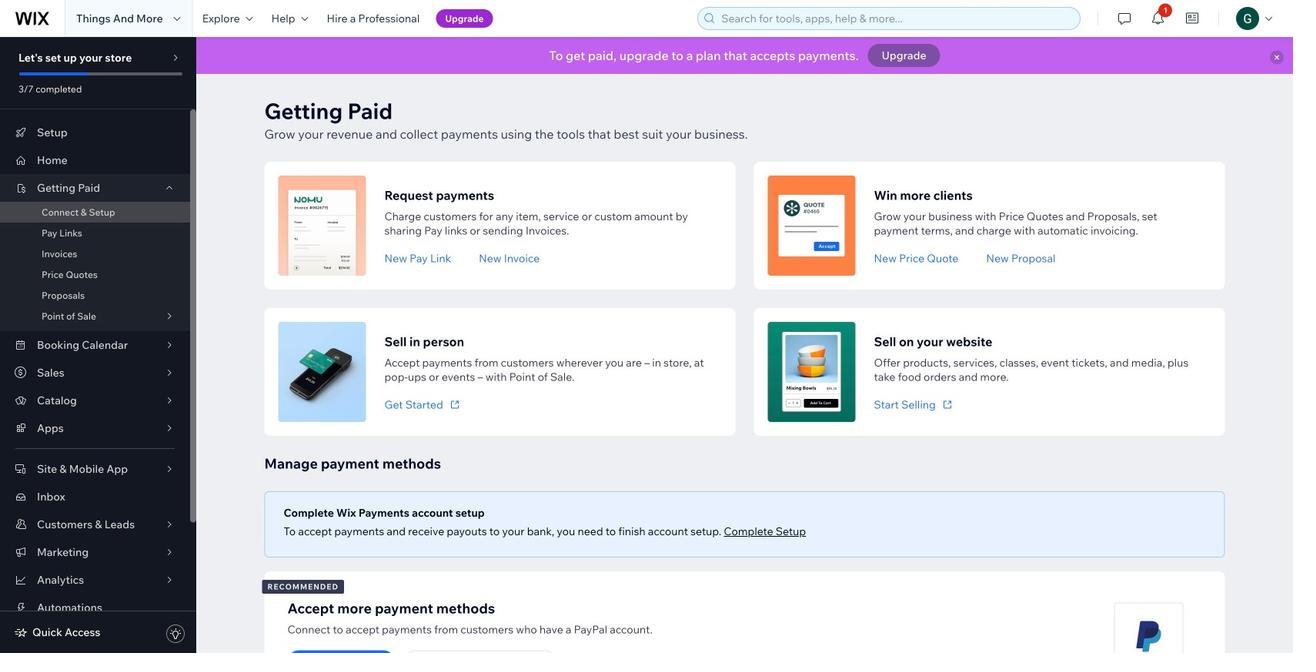 Task type: locate. For each thing, give the bounding box(es) containing it.
sidebar element
[[0, 37, 196, 653]]

alert
[[196, 37, 1294, 74]]



Task type: vqa. For each thing, say whether or not it's contained in the screenshot.
Notes
no



Task type: describe. For each thing, give the bounding box(es) containing it.
Search for tools, apps, help & more... field
[[717, 8, 1076, 29]]



